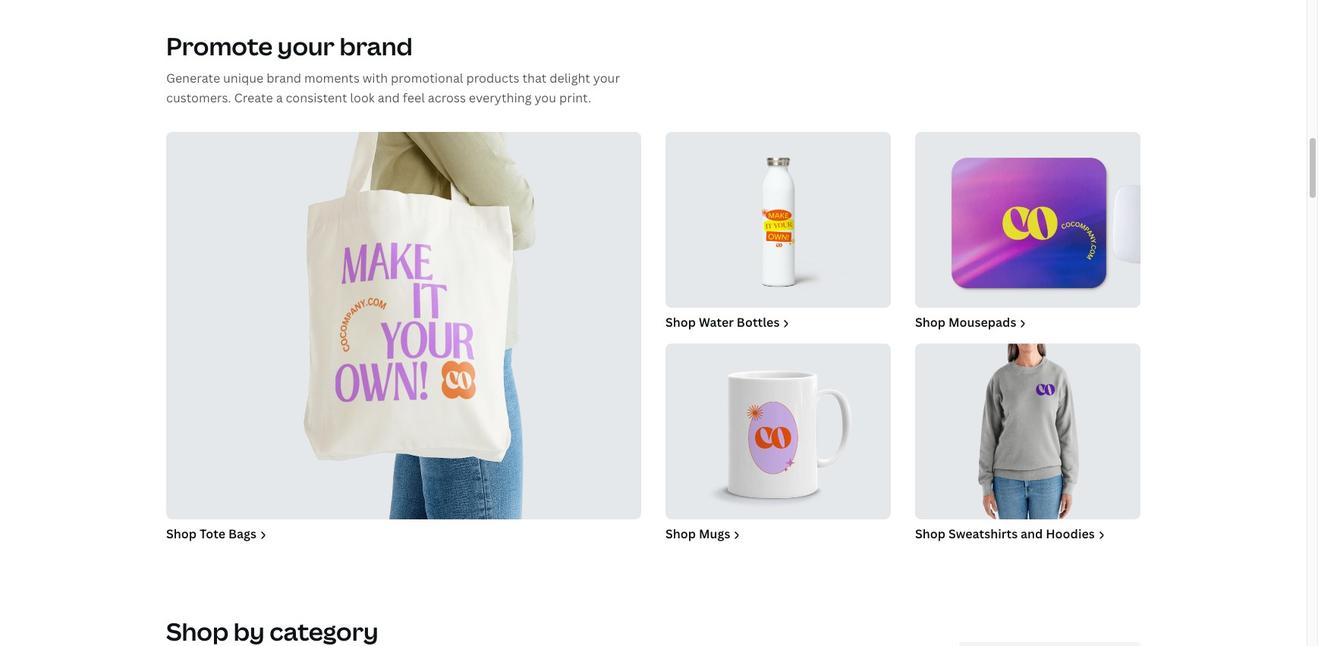Task type: vqa. For each thing, say whether or not it's contained in the screenshot.
CLASSROOM in the bottom right of the page
no



Task type: describe. For each thing, give the bounding box(es) containing it.
shop mugs group
[[666, 344, 891, 544]]

shop tote bags group
[[166, 132, 641, 544]]

shop mousepads link
[[915, 132, 1141, 332]]

promote your brand generate unique brand moments with promotional products that delight your customers. create a consistent look and feel across everything you print.
[[166, 30, 620, 106]]

sweatshirts
[[949, 526, 1018, 543]]

shop mugs
[[666, 526, 731, 543]]

shop for shop sweatshirts and hoodies
[[915, 526, 946, 543]]

shop mousepads
[[915, 314, 1017, 331]]

across
[[428, 90, 466, 106]]

promote
[[166, 30, 273, 62]]

you
[[535, 90, 556, 106]]

that
[[523, 70, 547, 87]]

shop water bottles group
[[666, 132, 891, 332]]

mousepads
[[949, 314, 1017, 331]]

create
[[234, 90, 273, 106]]

shop sweatshirts and hoodies
[[915, 526, 1095, 543]]

generate
[[166, 70, 220, 87]]

bottles
[[737, 314, 780, 331]]

products
[[466, 70, 520, 87]]

delight
[[550, 70, 590, 87]]

and inside promote your brand generate unique brand moments with promotional products that delight your customers. create a consistent look and feel across everything you print.
[[378, 90, 400, 106]]

0 horizontal spatial your
[[278, 30, 335, 62]]

consistent
[[286, 90, 347, 106]]

shop water bottles
[[666, 314, 780, 331]]

look
[[350, 90, 375, 106]]

shop tote bags link
[[166, 132, 641, 544]]

shop mugs link
[[666, 344, 891, 544]]

with
[[363, 70, 388, 87]]

1 vertical spatial brand
[[267, 70, 301, 87]]

shop for shop tote bags
[[166, 526, 197, 543]]



Task type: locate. For each thing, give the bounding box(es) containing it.
shop water bottles link
[[666, 132, 891, 332]]

shop for shop mugs
[[666, 526, 696, 543]]

shop mousepads group
[[915, 132, 1141, 332]]

0 horizontal spatial and
[[378, 90, 400, 106]]

everything
[[469, 90, 532, 106]]

brand up a
[[267, 70, 301, 87]]

0 vertical spatial your
[[278, 30, 335, 62]]

bags
[[228, 526, 257, 543]]

shop sweatshirts and hoodies group
[[915, 344, 1141, 544]]

shop left "mousepads"
[[915, 314, 946, 331]]

your up the moments
[[278, 30, 335, 62]]

0 vertical spatial and
[[378, 90, 400, 106]]

shop sweatshirts and hoodies link
[[915, 344, 1141, 544]]

shop for shop water bottles
[[666, 314, 696, 331]]

shop left tote on the bottom left
[[166, 526, 197, 543]]

your
[[278, 30, 335, 62], [593, 70, 620, 87]]

1 horizontal spatial and
[[1021, 526, 1043, 543]]

and
[[378, 90, 400, 106], [1021, 526, 1043, 543]]

brand up with
[[340, 30, 413, 62]]

and down with
[[378, 90, 400, 106]]

mugs
[[699, 526, 731, 543]]

shop for shop mousepads
[[915, 314, 946, 331]]

water
[[699, 314, 734, 331]]

and inside group
[[1021, 526, 1043, 543]]

customers.
[[166, 90, 231, 106]]

shop
[[666, 314, 696, 331], [915, 314, 946, 331], [166, 526, 197, 543], [666, 526, 696, 543], [915, 526, 946, 543]]

shop left sweatshirts
[[915, 526, 946, 543]]

moments
[[304, 70, 360, 87]]

1 horizontal spatial brand
[[340, 30, 413, 62]]

brand
[[340, 30, 413, 62], [267, 70, 301, 87]]

1 vertical spatial and
[[1021, 526, 1043, 543]]

print.
[[559, 90, 591, 106]]

1 vertical spatial your
[[593, 70, 620, 87]]

0 horizontal spatial brand
[[267, 70, 301, 87]]

unique
[[223, 70, 264, 87]]

shop inside "group"
[[666, 314, 696, 331]]

0 vertical spatial brand
[[340, 30, 413, 62]]

shop left water
[[666, 314, 696, 331]]

shop left mugs
[[666, 526, 696, 543]]

your right delight
[[593, 70, 620, 87]]

promotional
[[391, 70, 463, 87]]

hoodies
[[1046, 526, 1095, 543]]

feel
[[403, 90, 425, 106]]

1 horizontal spatial your
[[593, 70, 620, 87]]

tote
[[200, 526, 226, 543]]

a
[[276, 90, 283, 106]]

and left hoodies
[[1021, 526, 1043, 543]]

shop tote bags
[[166, 526, 257, 543]]



